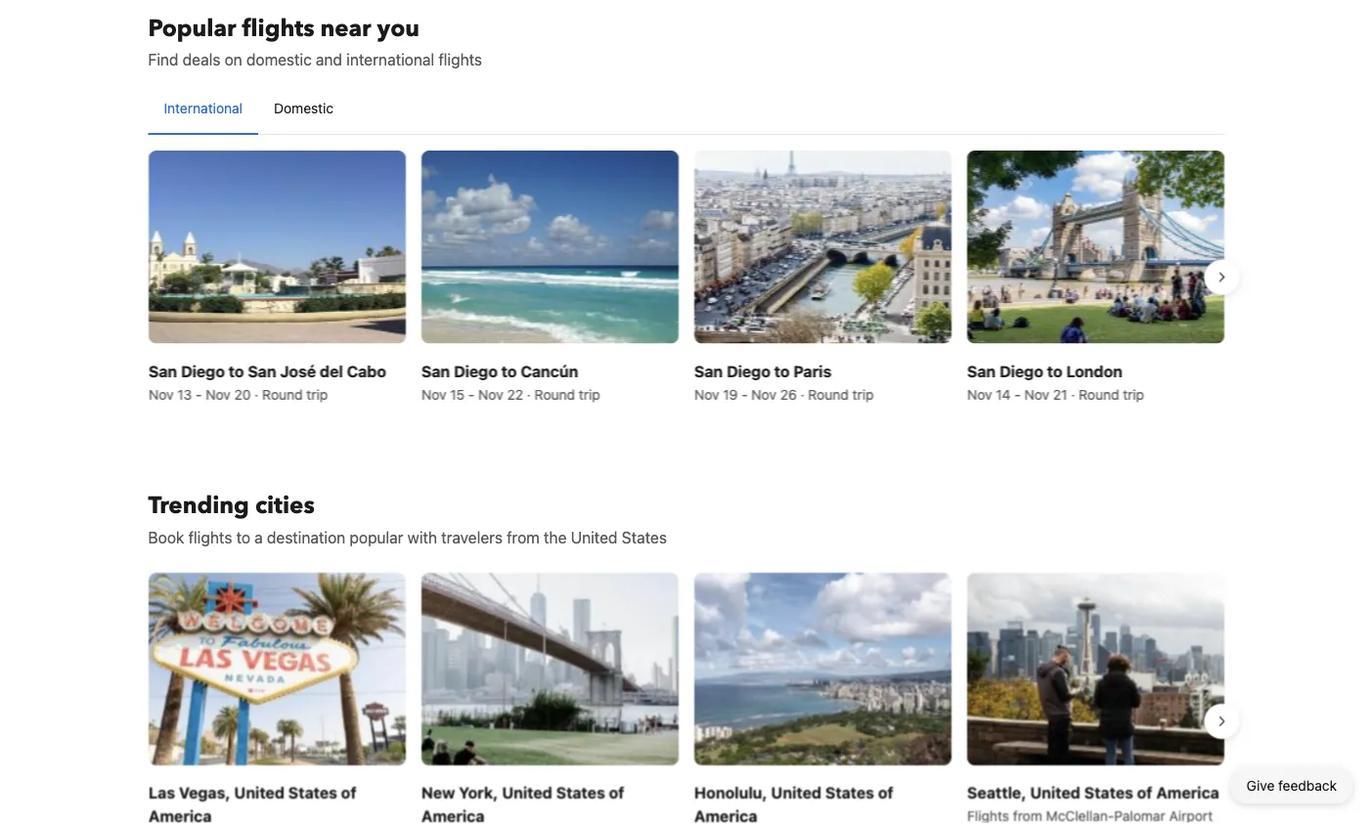 Task type: describe. For each thing, give the bounding box(es) containing it.
san diego to cancún nov 15 - nov 22 · round trip
[[421, 362, 600, 402]]

4 nov from the left
[[478, 386, 503, 402]]

san for san diego to cancún
[[421, 362, 450, 380]]

international
[[164, 100, 243, 116]]

to for london
[[1047, 362, 1063, 380]]

united right seattle,
[[1030, 784, 1081, 802]]

united inside the trending cities book flights to a destination popular with travelers from the united states
[[571, 528, 618, 547]]

cities
[[255, 490, 315, 522]]

seattle, united states of america
[[967, 784, 1219, 802]]

cabo
[[346, 362, 386, 380]]

las vegas, united states of america image
[[148, 573, 406, 766]]

round for san diego to london
[[1079, 386, 1119, 402]]

14
[[996, 386, 1011, 402]]

a
[[255, 528, 263, 547]]

trip inside san diego to san josé del cabo nov 13 - nov 20 · round trip
[[306, 386, 327, 402]]

15
[[450, 386, 464, 402]]

trip for san diego to cancún
[[579, 386, 600, 402]]

on
[[225, 50, 242, 69]]

travelers
[[442, 528, 503, 547]]

states inside the trending cities book flights to a destination popular with travelers from the united states
[[622, 528, 667, 547]]

cancún
[[520, 362, 578, 380]]

josé
[[280, 362, 316, 380]]

feedback
[[1279, 778, 1338, 795]]

honolulu, united states of america image
[[694, 573, 952, 766]]

honolulu, united states of america
[[694, 784, 894, 824]]

the
[[544, 528, 567, 547]]

diego for san
[[181, 362, 224, 380]]

21
[[1053, 386, 1068, 402]]

2 san from the left
[[247, 362, 276, 380]]

new york, united states of america image
[[421, 573, 679, 766]]

san diego to london image
[[967, 151, 1225, 344]]

- for san diego to paris
[[741, 386, 748, 402]]

of inside las vegas, united states of america
[[341, 784, 356, 802]]

san diego to san josé del cabo nov 13 - nov 20 · round trip
[[148, 362, 386, 402]]

diego for london
[[1000, 362, 1043, 380]]

and
[[316, 50, 342, 69]]

· for san diego to london
[[1071, 386, 1075, 402]]

you
[[377, 12, 420, 45]]

international
[[347, 50, 435, 69]]

popular flights near you find deals on domestic and international flights
[[148, 12, 482, 69]]

near
[[320, 12, 371, 45]]

seattle, united states of america image
[[967, 573, 1225, 766]]

las vegas, united states of america link
[[148, 573, 406, 824]]

trip for san diego to paris
[[852, 386, 874, 402]]

trending
[[148, 490, 249, 522]]

book
[[148, 528, 184, 547]]

san diego to cancún image
[[421, 151, 679, 344]]

san for san diego to london
[[967, 362, 996, 380]]

find
[[148, 50, 179, 69]]

america inside new york, united states of america
[[421, 807, 484, 824]]

with
[[408, 528, 437, 547]]

san diego to san josé del cabo image
[[148, 151, 406, 344]]

give feedback
[[1247, 778, 1338, 795]]

america left give
[[1156, 784, 1219, 802]]

22
[[507, 386, 523, 402]]

new york, united states of america
[[421, 784, 624, 824]]

san diego to london nov 14 - nov 21 · round trip
[[967, 362, 1144, 402]]

popular
[[350, 528, 404, 547]]

to inside the trending cities book flights to a destination popular with travelers from the united states
[[236, 528, 251, 547]]

- for san diego to cancún
[[468, 386, 474, 402]]

york,
[[459, 784, 498, 802]]

las
[[148, 784, 175, 802]]

america inside "honolulu, united states of america"
[[694, 807, 757, 824]]

honolulu,
[[694, 784, 767, 802]]



Task type: vqa. For each thing, say whether or not it's contained in the screenshot.
top VACATION
no



Task type: locate. For each thing, give the bounding box(es) containing it.
5 san from the left
[[967, 362, 996, 380]]

2 region from the top
[[133, 565, 1240, 824]]

america down new
[[421, 807, 484, 824]]

new york, united states of america link
[[421, 573, 679, 824]]

to inside "san diego to london nov 14 - nov 21 · round trip"
[[1047, 362, 1063, 380]]

san diego to paris nov 19 - nov 26 · round trip
[[694, 362, 874, 402]]

region
[[133, 143, 1240, 412], [133, 565, 1240, 824]]

states inside "honolulu, united states of america"
[[825, 784, 874, 802]]

nov left 15
[[421, 386, 446, 402]]

nov left "22"
[[478, 386, 503, 402]]

round for san diego to cancún
[[534, 386, 575, 402]]

- inside "san diego to london nov 14 - nov 21 · round trip"
[[1015, 386, 1021, 402]]

0 vertical spatial region
[[133, 143, 1240, 412]]

new
[[421, 784, 455, 802]]

diego inside san diego to cancún nov 15 - nov 22 · round trip
[[454, 362, 497, 380]]

destination
[[267, 528, 346, 547]]

america down honolulu, on the right of the page
[[694, 807, 757, 824]]

give
[[1247, 778, 1275, 795]]

· right 21
[[1071, 386, 1075, 402]]

to inside san diego to cancún nov 15 - nov 22 · round trip
[[501, 362, 517, 380]]

1 trip from the left
[[306, 386, 327, 402]]

3 san from the left
[[421, 362, 450, 380]]

to
[[228, 362, 244, 380], [501, 362, 517, 380], [774, 362, 790, 380], [1047, 362, 1063, 380], [236, 528, 251, 547]]

of
[[341, 784, 356, 802], [609, 784, 624, 802], [878, 784, 894, 802], [1137, 784, 1153, 802]]

1 · from the left
[[254, 386, 258, 402]]

diego up 19
[[727, 362, 770, 380]]

1 horizontal spatial flights
[[242, 12, 315, 45]]

3 of from the left
[[878, 784, 894, 802]]

- inside san diego to san josé del cabo nov 13 - nov 20 · round trip
[[195, 386, 202, 402]]

8 nov from the left
[[1025, 386, 1050, 402]]

round down the cancún
[[534, 386, 575, 402]]

flights
[[242, 12, 315, 45], [439, 50, 482, 69], [188, 528, 232, 547]]

- for san diego to london
[[1015, 386, 1021, 402]]

0 vertical spatial flights
[[242, 12, 315, 45]]

to up 21
[[1047, 362, 1063, 380]]

domestic
[[246, 50, 312, 69]]

3 round from the left
[[808, 386, 849, 402]]

nov left 19
[[694, 386, 719, 402]]

america down las
[[148, 807, 211, 824]]

round
[[262, 386, 302, 402], [534, 386, 575, 402], [808, 386, 849, 402], [1079, 386, 1119, 402]]

diego
[[181, 362, 224, 380], [454, 362, 497, 380], [727, 362, 770, 380], [1000, 362, 1043, 380]]

round inside san diego to paris nov 19 - nov 26 · round trip
[[808, 386, 849, 402]]

1 san from the left
[[148, 362, 177, 380]]

of inside "honolulu, united states of america"
[[878, 784, 894, 802]]

seattle,
[[967, 784, 1027, 802]]

united
[[571, 528, 618, 547], [234, 784, 284, 802], [502, 784, 552, 802], [771, 784, 821, 802], [1030, 784, 1081, 802]]

· for san diego to paris
[[801, 386, 804, 402]]

2 vertical spatial flights
[[188, 528, 232, 547]]

deals
[[183, 50, 221, 69]]

united inside "honolulu, united states of america"
[[771, 784, 821, 802]]

international button
[[148, 83, 258, 134]]

to for paris
[[774, 362, 790, 380]]

tab list
[[148, 83, 1225, 136]]

diego up 14
[[1000, 362, 1043, 380]]

san for san diego to san josé del cabo
[[148, 362, 177, 380]]

1 vertical spatial flights
[[439, 50, 482, 69]]

to for san
[[228, 362, 244, 380]]

trip inside san diego to paris nov 19 - nov 26 · round trip
[[852, 386, 874, 402]]

tab list containing international
[[148, 83, 1225, 136]]

4 diego from the left
[[1000, 362, 1043, 380]]

round down london
[[1079, 386, 1119, 402]]

2 - from the left
[[468, 386, 474, 402]]

trip inside san diego to cancún nov 15 - nov 22 · round trip
[[579, 386, 600, 402]]

london
[[1066, 362, 1123, 380]]

- right 15
[[468, 386, 474, 402]]

13
[[177, 386, 192, 402]]

diego up the 13
[[181, 362, 224, 380]]

of inside new york, united states of america
[[609, 784, 624, 802]]

nov left 14
[[967, 386, 992, 402]]

nov left 20
[[205, 386, 230, 402]]

· for san diego to cancún
[[527, 386, 531, 402]]

flights right international
[[439, 50, 482, 69]]

5 nov from the left
[[694, 386, 719, 402]]

- inside san diego to cancún nov 15 - nov 22 · round trip
[[468, 386, 474, 402]]

las vegas, united states of america
[[148, 784, 356, 824]]

diego for cancún
[[454, 362, 497, 380]]

round for san diego to paris
[[808, 386, 849, 402]]

san inside san diego to cancún nov 15 - nov 22 · round trip
[[421, 362, 450, 380]]

2 horizontal spatial flights
[[439, 50, 482, 69]]

san
[[148, 362, 177, 380], [247, 362, 276, 380], [421, 362, 450, 380], [694, 362, 723, 380], [967, 362, 996, 380]]

paris
[[793, 362, 832, 380]]

united inside las vegas, united states of america
[[234, 784, 284, 802]]

round inside san diego to cancún nov 15 - nov 22 · round trip
[[534, 386, 575, 402]]

· right 20
[[254, 386, 258, 402]]

diego up 15
[[454, 362, 497, 380]]

america
[[1156, 784, 1219, 802], [148, 807, 211, 824], [421, 807, 484, 824], [694, 807, 757, 824]]

4 · from the left
[[1071, 386, 1075, 402]]

states
[[622, 528, 667, 547], [288, 784, 337, 802], [556, 784, 605, 802], [825, 784, 874, 802], [1084, 784, 1133, 802]]

seattle, united states of america link
[[967, 573, 1225, 824]]

round inside "san diego to london nov 14 - nov 21 · round trip"
[[1079, 386, 1119, 402]]

1 vertical spatial region
[[133, 565, 1240, 824]]

· inside san diego to paris nov 19 - nov 26 · round trip
[[801, 386, 804, 402]]

to up 26
[[774, 362, 790, 380]]

trip for san diego to london
[[1123, 386, 1144, 402]]

4 round from the left
[[1079, 386, 1119, 402]]

to up 20
[[228, 362, 244, 380]]

united right the
[[571, 528, 618, 547]]

1 nov from the left
[[148, 386, 173, 402]]

3 · from the left
[[801, 386, 804, 402]]

states inside new york, united states of america
[[556, 784, 605, 802]]

del
[[319, 362, 343, 380]]

1 round from the left
[[262, 386, 302, 402]]

·
[[254, 386, 258, 402], [527, 386, 531, 402], [801, 386, 804, 402], [1071, 386, 1075, 402]]

united right honolulu, on the right of the page
[[771, 784, 821, 802]]

20
[[234, 386, 251, 402]]

united right 'vegas,'
[[234, 784, 284, 802]]

6 nov from the left
[[751, 386, 776, 402]]

1 - from the left
[[195, 386, 202, 402]]

flights down trending
[[188, 528, 232, 547]]

round inside san diego to san josé del cabo nov 13 - nov 20 · round trip
[[262, 386, 302, 402]]

2 trip from the left
[[579, 386, 600, 402]]

from
[[507, 528, 540, 547]]

- right 19
[[741, 386, 748, 402]]

- inside san diego to paris nov 19 - nov 26 · round trip
[[741, 386, 748, 402]]

trip right "22"
[[579, 386, 600, 402]]

round down the paris
[[808, 386, 849, 402]]

trip
[[306, 386, 327, 402], [579, 386, 600, 402], [852, 386, 874, 402], [1123, 386, 1144, 402]]

vegas,
[[178, 784, 230, 802]]

1 of from the left
[[341, 784, 356, 802]]

diego inside "san diego to london nov 14 - nov 21 · round trip"
[[1000, 362, 1043, 380]]

nov
[[148, 386, 173, 402], [205, 386, 230, 402], [421, 386, 446, 402], [478, 386, 503, 402], [694, 386, 719, 402], [751, 386, 776, 402], [967, 386, 992, 402], [1025, 386, 1050, 402]]

4 trip from the left
[[1123, 386, 1144, 402]]

· inside "san diego to london nov 14 - nov 21 · round trip"
[[1071, 386, 1075, 402]]

san inside san diego to paris nov 19 - nov 26 · round trip
[[694, 362, 723, 380]]

diego for paris
[[727, 362, 770, 380]]

region containing san diego to san josé del cabo
[[133, 143, 1240, 412]]

trip down del
[[306, 386, 327, 402]]

· right 26
[[801, 386, 804, 402]]

united right york,
[[502, 784, 552, 802]]

- right 14
[[1015, 386, 1021, 402]]

states inside las vegas, united states of america
[[288, 784, 337, 802]]

2 round from the left
[[534, 386, 575, 402]]

round down 'josé'
[[262, 386, 302, 402]]

4 - from the left
[[1015, 386, 1021, 402]]

to for cancún
[[501, 362, 517, 380]]

-
[[195, 386, 202, 402], [468, 386, 474, 402], [741, 386, 748, 402], [1015, 386, 1021, 402]]

4 san from the left
[[694, 362, 723, 380]]

trip right 21
[[1123, 386, 1144, 402]]

2 · from the left
[[527, 386, 531, 402]]

region containing las vegas, united states of america
[[133, 565, 1240, 824]]

nov left the 13
[[148, 386, 173, 402]]

3 diego from the left
[[727, 362, 770, 380]]

to inside san diego to paris nov 19 - nov 26 · round trip
[[774, 362, 790, 380]]

america inside las vegas, united states of america
[[148, 807, 211, 824]]

trending cities book flights to a destination popular with travelers from the united states
[[148, 490, 667, 547]]

- right the 13
[[195, 386, 202, 402]]

0 horizontal spatial flights
[[188, 528, 232, 547]]

1 region from the top
[[133, 143, 1240, 412]]

19
[[723, 386, 738, 402]]

nov left 26
[[751, 386, 776, 402]]

popular
[[148, 12, 236, 45]]

2 of from the left
[[609, 784, 624, 802]]

san for san diego to paris
[[694, 362, 723, 380]]

san diego to paris image
[[694, 151, 952, 344]]

· inside san diego to cancún nov 15 - nov 22 · round trip
[[527, 386, 531, 402]]

san inside "san diego to london nov 14 - nov 21 · round trip"
[[967, 362, 996, 380]]

to inside san diego to san josé del cabo nov 13 - nov 20 · round trip
[[228, 362, 244, 380]]

2 nov from the left
[[205, 386, 230, 402]]

trip inside "san diego to london nov 14 - nov 21 · round trip"
[[1123, 386, 1144, 402]]

26
[[780, 386, 797, 402]]

3 trip from the left
[[852, 386, 874, 402]]

united inside new york, united states of america
[[502, 784, 552, 802]]

flights up domestic
[[242, 12, 315, 45]]

nov left 21
[[1025, 386, 1050, 402]]

to left the a
[[236, 528, 251, 547]]

· inside san diego to san josé del cabo nov 13 - nov 20 · round trip
[[254, 386, 258, 402]]

trip right 26
[[852, 386, 874, 402]]

domestic
[[274, 100, 334, 116]]

give feedback button
[[1232, 769, 1353, 804]]

diego inside san diego to san josé del cabo nov 13 - nov 20 · round trip
[[181, 362, 224, 380]]

1 diego from the left
[[181, 362, 224, 380]]

diego inside san diego to paris nov 19 - nov 26 · round trip
[[727, 362, 770, 380]]

4 of from the left
[[1137, 784, 1153, 802]]

2 diego from the left
[[454, 362, 497, 380]]

3 nov from the left
[[421, 386, 446, 402]]

domestic button
[[258, 83, 349, 134]]

to up "22"
[[501, 362, 517, 380]]

flights inside the trending cities book flights to a destination popular with travelers from the united states
[[188, 528, 232, 547]]

7 nov from the left
[[967, 386, 992, 402]]

honolulu, united states of america link
[[694, 573, 952, 824]]

3 - from the left
[[741, 386, 748, 402]]

· right "22"
[[527, 386, 531, 402]]



